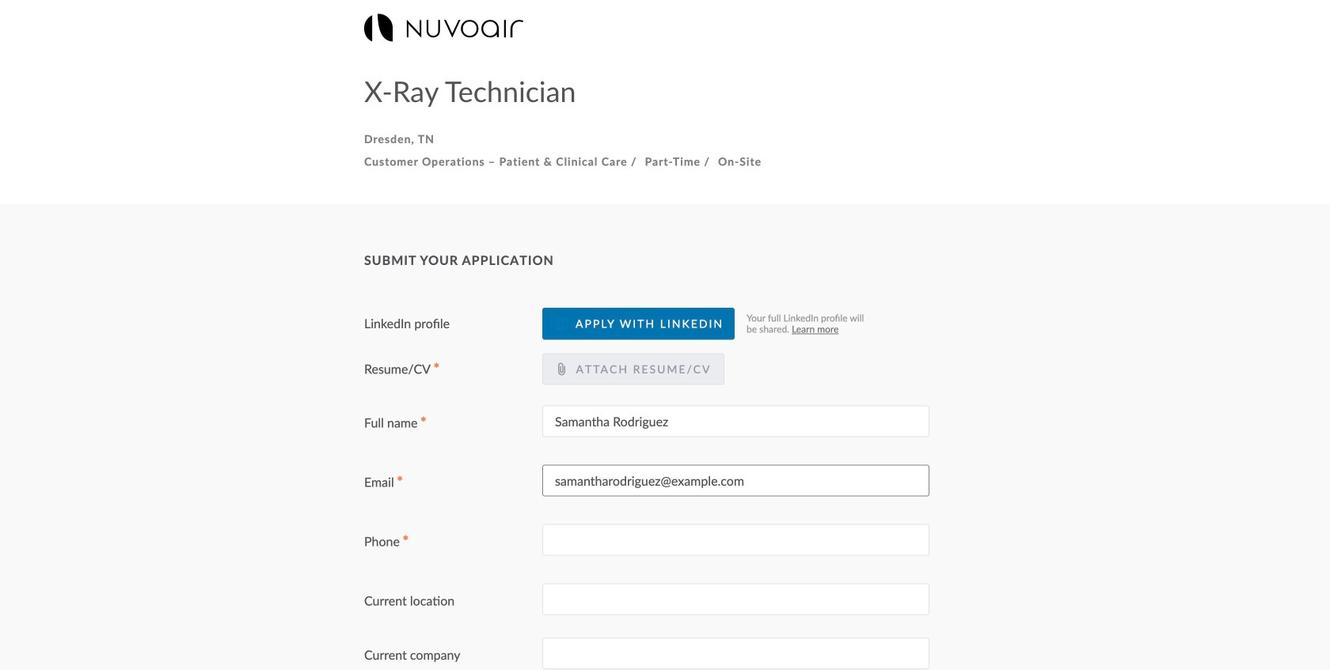 Task type: vqa. For each thing, say whether or not it's contained in the screenshot.
Type your response text field
no



Task type: describe. For each thing, give the bounding box(es) containing it.
nuvoair logo image
[[364, 14, 524, 42]]

paperclip image
[[555, 363, 568, 376]]



Task type: locate. For each thing, give the bounding box(es) containing it.
None text field
[[543, 525, 930, 557], [543, 584, 930, 616], [543, 525, 930, 557], [543, 584, 930, 616]]

None email field
[[543, 466, 930, 497]]

None text field
[[543, 406, 930, 438], [543, 639, 930, 670], [543, 406, 930, 438], [543, 639, 930, 670]]



